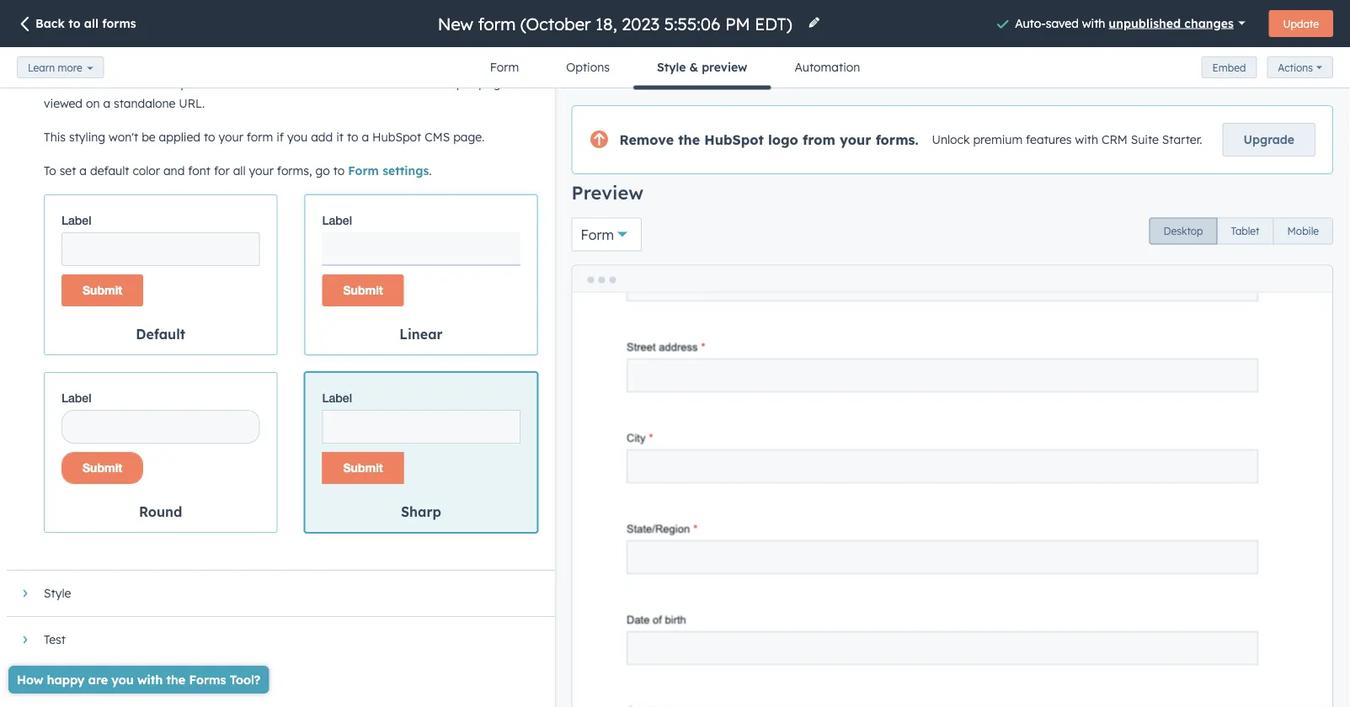 Task type: vqa. For each thing, say whether or not it's contained in the screenshot.
with
yes



Task type: describe. For each thing, give the bounding box(es) containing it.
default
[[90, 163, 129, 178]]

when
[[269, 76, 299, 91]]

test button
[[7, 618, 538, 663]]

round
[[139, 504, 182, 521]]

non-
[[401, 76, 426, 91]]

update
[[1284, 17, 1320, 30]]

form button
[[572, 218, 642, 252]]

page.
[[453, 130, 485, 145]]

logo
[[768, 131, 799, 148]]

0 horizontal spatial hubspot
[[372, 130, 422, 145]]

embedded
[[321, 76, 381, 91]]

pages
[[479, 76, 513, 91]]

linear
[[400, 326, 443, 343]]

test
[[44, 633, 66, 648]]

linear button
[[304, 195, 538, 356]]

none field inside page section 'element'
[[436, 12, 798, 35]]

back to all forms link
[[17, 15, 136, 34]]

remove the hubspot logo from your forms.
[[620, 131, 919, 148]]

won't
[[109, 130, 138, 145]]

style for style & preview
[[657, 60, 686, 75]]

premium
[[974, 132, 1023, 147]]

embed button
[[1202, 56, 1258, 78]]

your
[[44, 76, 69, 91]]

add
[[311, 130, 333, 145]]

to right go
[[333, 163, 345, 178]]

style & preview
[[657, 60, 748, 75]]

default button
[[44, 195, 277, 356]]

back
[[35, 16, 65, 31]]

be
[[142, 130, 156, 145]]

it's
[[302, 76, 317, 91]]

style for style
[[44, 586, 71, 601]]

go
[[316, 163, 330, 178]]

to inside page section 'element'
[[68, 16, 80, 31]]

unpublished
[[1109, 15, 1181, 30]]

with inside page section 'element'
[[1083, 15, 1106, 30]]

forms.
[[876, 131, 919, 148]]

unpublished changes
[[1109, 15, 1234, 30]]

to right 'applied'
[[204, 130, 215, 145]]

actions button
[[1268, 57, 1334, 79]]

round button
[[44, 372, 277, 533]]

caret image for test
[[23, 635, 27, 645]]

1 vertical spatial on
[[86, 96, 100, 111]]

hubspot inside "your theme affects how your form looks when it's embedded on non-hubspot pages or viewed on a standalone url."
[[426, 76, 476, 91]]

Linear checkbox
[[304, 195, 538, 356]]

if
[[277, 130, 284, 145]]

default
[[136, 326, 185, 343]]

auto-
[[1016, 15, 1046, 30]]

set
[[60, 163, 76, 178]]

1 vertical spatial all
[[233, 163, 246, 178]]

theme
[[72, 76, 107, 91]]

embed
[[1213, 61, 1247, 74]]

applied
[[159, 130, 201, 145]]

your right from
[[840, 131, 872, 148]]

tablet
[[1232, 225, 1260, 238]]

mobile button
[[1274, 218, 1334, 245]]

forms,
[[277, 163, 312, 178]]

1 vertical spatial a
[[362, 130, 369, 145]]

or
[[517, 76, 528, 91]]

sharp
[[401, 504, 441, 521]]

Sharp checkbox
[[304, 372, 538, 533]]

mobile
[[1288, 225, 1320, 238]]

and
[[163, 163, 185, 178]]

it
[[336, 130, 344, 145]]

learn more
[[28, 61, 82, 74]]

sharp button
[[304, 372, 538, 533]]

a inside "your theme affects how your form looks when it's embedded on non-hubspot pages or viewed on a standalone url."
[[103, 96, 110, 111]]

learn more button
[[17, 56, 104, 78]]

0 horizontal spatial form
[[348, 163, 379, 178]]

desktop
[[1164, 225, 1204, 238]]



Task type: locate. For each thing, give the bounding box(es) containing it.
to right it
[[347, 130, 359, 145]]

a
[[103, 96, 110, 111], [362, 130, 369, 145], [79, 163, 87, 178]]

unlock premium features with crm suite starter.
[[932, 132, 1203, 147]]

your theme affects how your form looks when it's embedded on non-hubspot pages or viewed on a standalone url.
[[44, 76, 528, 111]]

looks
[[237, 76, 266, 91]]

suite
[[1131, 132, 1159, 147]]

form
[[490, 60, 519, 75], [348, 163, 379, 178], [581, 226, 614, 243]]

this styling won't be applied to your form if you add it to a hubspot cms page.
[[44, 130, 485, 145]]

unpublished changes button
[[1109, 11, 1246, 35]]

caret image for style
[[23, 589, 27, 599]]

settings
[[383, 163, 429, 178]]

0 horizontal spatial on
[[86, 96, 100, 111]]

hubspot up form settings 'link'
[[372, 130, 422, 145]]

1 horizontal spatial a
[[103, 96, 110, 111]]

all inside page section 'element'
[[84, 16, 99, 31]]

1 vertical spatial style
[[44, 586, 71, 601]]

1 vertical spatial form
[[247, 130, 273, 145]]

1 horizontal spatial form
[[247, 130, 273, 145]]

1 horizontal spatial form
[[490, 60, 519, 75]]

on down theme
[[86, 96, 100, 111]]

back to all forms
[[35, 16, 136, 31]]

upgrade
[[1244, 132, 1295, 147]]

hubspot left pages
[[426, 76, 476, 91]]

0 vertical spatial style
[[657, 60, 686, 75]]

.
[[429, 163, 432, 178]]

style button
[[7, 571, 538, 617]]

for
[[214, 163, 230, 178]]

your up to set a default color and font for all your forms, go to form settings .
[[219, 130, 243, 145]]

this
[[44, 130, 66, 145]]

features
[[1026, 132, 1072, 147]]

0 vertical spatial on
[[384, 76, 398, 91]]

group containing desktop
[[1150, 218, 1334, 245]]

tablet button
[[1217, 218, 1275, 245]]

form inside button
[[490, 60, 519, 75]]

on left non-
[[384, 76, 398, 91]]

to
[[68, 16, 80, 31], [204, 130, 215, 145], [347, 130, 359, 145], [333, 163, 345, 178]]

1 caret image from the top
[[23, 589, 27, 599]]

1 horizontal spatial style
[[657, 60, 686, 75]]

2 horizontal spatial a
[[362, 130, 369, 145]]

1 horizontal spatial on
[[384, 76, 398, 91]]

remove
[[620, 131, 674, 148]]

2 caret image from the top
[[23, 635, 27, 645]]

0 vertical spatial form
[[490, 60, 519, 75]]

style left &
[[657, 60, 686, 75]]

crm
[[1102, 132, 1128, 147]]

automation button
[[771, 47, 884, 88]]

0 vertical spatial with
[[1083, 15, 1106, 30]]

caret image
[[23, 589, 27, 599], [23, 635, 27, 645]]

form
[[207, 76, 234, 91], [247, 130, 273, 145]]

2 vertical spatial form
[[581, 226, 614, 243]]

style & preview button
[[634, 47, 771, 90]]

a down theme
[[103, 96, 110, 111]]

page section element
[[0, 0, 1351, 90]]

your
[[179, 76, 204, 91], [219, 130, 243, 145], [840, 131, 872, 148], [249, 163, 274, 178]]

hubspot
[[426, 76, 476, 91], [372, 130, 422, 145], [705, 131, 764, 148]]

your up url.
[[179, 76, 204, 91]]

the
[[679, 131, 700, 148]]

form right go
[[348, 163, 379, 178]]

preview
[[572, 181, 644, 204]]

2 horizontal spatial hubspot
[[705, 131, 764, 148]]

form button
[[467, 47, 543, 88]]

style
[[657, 60, 686, 75], [44, 586, 71, 601]]

desktop button
[[1150, 218, 1218, 245]]

preview
[[702, 60, 748, 75]]

learn
[[28, 61, 55, 74]]

style inside dropdown button
[[44, 586, 71, 601]]

your left the forms,
[[249, 163, 274, 178]]

caret image inside test dropdown button
[[23, 635, 27, 645]]

styling
[[69, 130, 105, 145]]

changes
[[1185, 15, 1234, 30]]

actions
[[1279, 61, 1314, 74]]

0 horizontal spatial a
[[79, 163, 87, 178]]

more
[[58, 61, 82, 74]]

auto-saved with
[[1016, 15, 1109, 30]]

a right it
[[362, 130, 369, 145]]

0 horizontal spatial form
[[207, 76, 234, 91]]

update button
[[1269, 10, 1334, 37]]

navigation inside page section 'element'
[[467, 47, 884, 90]]

unlock
[[932, 132, 970, 147]]

0 vertical spatial all
[[84, 16, 99, 31]]

0 vertical spatial form
[[207, 76, 234, 91]]

starter.
[[1163, 132, 1203, 147]]

0 horizontal spatial all
[[84, 16, 99, 31]]

caret image inside the style dropdown button
[[23, 589, 27, 599]]

style inside button
[[657, 60, 686, 75]]

how
[[153, 76, 176, 91]]

form inside "your theme affects how your form looks when it's embedded on non-hubspot pages or viewed on a standalone url."
[[207, 76, 234, 91]]

automation
[[795, 60, 861, 75]]

group
[[1150, 218, 1334, 245]]

form down preview
[[581, 226, 614, 243]]

form left looks
[[207, 76, 234, 91]]

options
[[566, 60, 610, 75]]

cms
[[425, 130, 450, 145]]

0 horizontal spatial style
[[44, 586, 71, 601]]

to set a default color and font for all your forms, go to form settings .
[[44, 163, 432, 178]]

None field
[[436, 12, 798, 35]]

font
[[188, 163, 211, 178]]

form settings link
[[348, 163, 429, 178]]

Default checkbox
[[44, 195, 277, 356]]

0 vertical spatial caret image
[[23, 589, 27, 599]]

forms
[[102, 16, 136, 31]]

form left the if
[[247, 130, 273, 145]]

form up pages
[[490, 60, 519, 75]]

options button
[[543, 47, 634, 88]]

1 vertical spatial caret image
[[23, 635, 27, 645]]

form inside popup button
[[581, 226, 614, 243]]

a right the set
[[79, 163, 87, 178]]

style up test
[[44, 586, 71, 601]]

you
[[287, 130, 308, 145]]

with
[[1083, 15, 1106, 30], [1076, 132, 1099, 147]]

all right for
[[233, 163, 246, 178]]

2 vertical spatial a
[[79, 163, 87, 178]]

to
[[44, 163, 56, 178]]

1 vertical spatial form
[[348, 163, 379, 178]]

your inside "your theme affects how your form looks when it's embedded on non-hubspot pages or viewed on a standalone url."
[[179, 76, 204, 91]]

2 horizontal spatial form
[[581, 226, 614, 243]]

all left forms
[[84, 16, 99, 31]]

hubspot right the
[[705, 131, 764, 148]]

navigation containing form
[[467, 47, 884, 90]]

upgrade link
[[1223, 123, 1316, 157]]

Round checkbox
[[44, 372, 277, 533]]

1 horizontal spatial all
[[233, 163, 246, 178]]

with left crm
[[1076, 132, 1099, 147]]

all
[[84, 16, 99, 31], [233, 163, 246, 178]]

navigation
[[467, 47, 884, 90]]

to right back
[[68, 16, 80, 31]]

with right the saved
[[1083, 15, 1106, 30]]

1 vertical spatial with
[[1076, 132, 1099, 147]]

on
[[384, 76, 398, 91], [86, 96, 100, 111]]

0 vertical spatial a
[[103, 96, 110, 111]]

color
[[133, 163, 160, 178]]

from
[[803, 131, 836, 148]]

url.
[[179, 96, 205, 111]]

1 horizontal spatial hubspot
[[426, 76, 476, 91]]

affects
[[111, 76, 150, 91]]

saved
[[1046, 15, 1079, 30]]

viewed
[[44, 96, 83, 111]]



